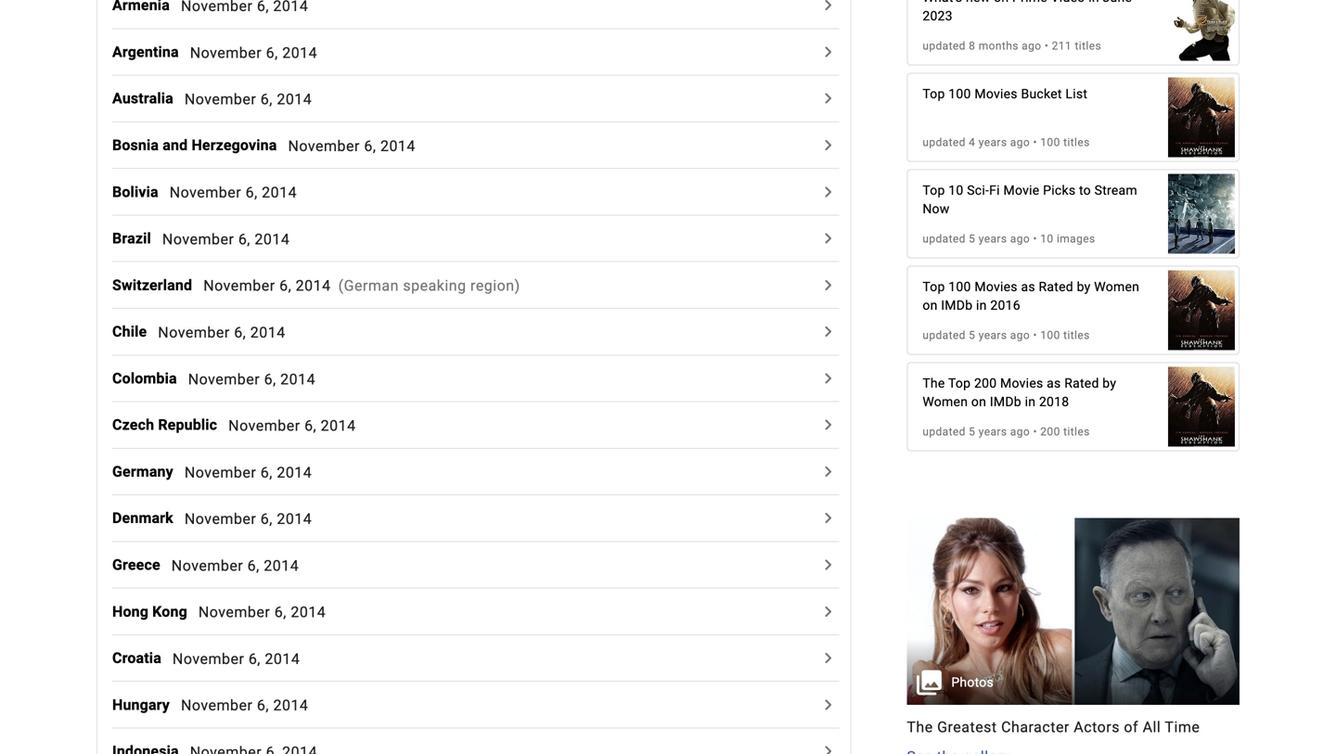Task type: vqa. For each thing, say whether or not it's contained in the screenshot.
(2024)
no



Task type: describe. For each thing, give the bounding box(es) containing it.
bolivia
[[112, 183, 158, 201]]

november 6, 2014 for denmark
[[185, 510, 312, 528]]

hungary image
[[817, 694, 839, 716]]

tim robbins in the shawshank redemption (1994) image for the top 200 movies as rated by women on imdb in 2018
[[1169, 358, 1235, 456]]

switzerland button
[[112, 274, 203, 296]]

6, for brazil
[[238, 230, 251, 248]]

movies inside "the top 200 movies as rated by women on imdb in 2018"
[[1001, 376, 1044, 391]]

region)
[[471, 277, 520, 295]]

6, for denmark
[[261, 510, 273, 528]]

greece button
[[112, 554, 172, 576]]

of
[[1124, 719, 1139, 737]]

november for germany
[[185, 464, 256, 481]]

imdb inside top 100 movies as rated by women on imdb in 2016
[[941, 298, 973, 313]]

updated 5 years ago • 200 titles
[[923, 426, 1090, 439]]

bosnia
[[112, 136, 159, 154]]

greatest
[[938, 719, 997, 737]]

november for denmark
[[185, 510, 256, 528]]

updated 8 months ago • 211 titles
[[923, 39, 1102, 52]]

november for brazil
[[162, 230, 234, 248]]

hong kong button
[[112, 601, 199, 623]]

denmark button
[[112, 507, 185, 530]]

5 for imdb
[[969, 329, 976, 342]]

2014 for germany
[[277, 464, 312, 481]]

movies for bucket
[[975, 86, 1018, 102]]

chile button
[[112, 321, 158, 343]]

czech
[[112, 416, 154, 434]]

argentina image
[[817, 41, 839, 63]]

november for czech republic
[[228, 417, 300, 435]]

november 6, 2014 for croatia
[[173, 650, 300, 668]]

6, for czech republic
[[305, 417, 317, 435]]

ago for bucket
[[1011, 136, 1030, 149]]

germany button
[[112, 461, 185, 483]]

top for top 10 sci-fi movie picks to stream now
[[923, 183, 945, 198]]

november 6, 2014 (german speaking region)
[[203, 277, 520, 295]]

hungary button
[[112, 694, 181, 716]]

1 vertical spatial 10
[[1041, 233, 1054, 246]]

colombia button
[[112, 367, 188, 390]]

2016
[[991, 298, 1021, 313]]

the top 200 movies as rated by women on imdb in 2018
[[923, 376, 1117, 410]]

all
[[1143, 719, 1161, 737]]

as inside top 100 movies as rated by women on imdb in 2016
[[1021, 279, 1036, 295]]

november 6, 2014 for czech republic
[[228, 417, 356, 435]]

chile
[[112, 323, 147, 341]]

actors
[[1074, 719, 1120, 737]]

switzerland image
[[817, 274, 839, 296]]

what's
[[923, 0, 963, 5]]

november for croatia
[[173, 650, 244, 668]]

2014 for argentina
[[282, 44, 318, 61]]

on inside what's new on prime video in june 2023
[[994, 0, 1009, 5]]

leonardo dicaprio, joseph gordon-levitt, tom hardy, elliot page, ken watanabe, and dileep rao in inception (2010) image
[[1169, 165, 1235, 263]]

czech republic image
[[817, 414, 839, 436]]

denmark image
[[817, 507, 839, 530]]

november for greece
[[172, 557, 243, 575]]

6, for bolivia
[[246, 184, 258, 201]]

november for bosnia and herzegovina
[[288, 137, 360, 155]]

211
[[1052, 39, 1072, 52]]

bosnia and herzegovina image
[[817, 134, 839, 156]]

2014 for denmark
[[277, 510, 312, 528]]

what's new on prime video in june 2023
[[923, 0, 1133, 24]]

november for australia
[[185, 90, 256, 108]]

the for the top 200 movies as rated by women on imdb in 2018
[[923, 376, 945, 391]]

croatia
[[112, 650, 161, 667]]

czech republic
[[112, 416, 217, 434]]

updated for what's new on prime video in june 2023
[[923, 39, 966, 52]]

2014 for hong kong
[[291, 604, 326, 621]]

november for hungary
[[181, 697, 253, 715]]

bolivia button
[[112, 181, 170, 203]]

november for chile
[[158, 324, 230, 341]]

brazil
[[112, 230, 151, 247]]

june
[[1103, 0, 1133, 5]]

titles for video
[[1075, 39, 1102, 52]]

2014 for australia
[[277, 90, 312, 108]]

november right switzerland
[[203, 277, 275, 295]]

top for top 100 movies as rated by women on imdb in 2016
[[923, 279, 945, 295]]

hong kong
[[112, 603, 187, 621]]

november 6, 2014 for germany
[[185, 464, 312, 481]]

6, for croatia
[[249, 650, 261, 668]]

6, for bosnia and herzegovina
[[364, 137, 376, 155]]

2014 for bosnia and herzegovina
[[381, 137, 416, 155]]

bosnia and herzegovina button
[[112, 134, 288, 156]]

switzerland
[[112, 276, 192, 294]]

years for movies
[[979, 426, 1007, 439]]

sci-
[[967, 183, 990, 198]]

on inside "the top 200 movies as rated by women on imdb in 2018"
[[972, 394, 987, 410]]

6, for argentina
[[266, 44, 278, 61]]

republic
[[158, 416, 217, 434]]

fi
[[990, 183, 1000, 198]]

colombia
[[112, 370, 177, 387]]

images
[[1057, 233, 1096, 246]]

2014 for greece
[[264, 557, 299, 575]]

brazil button
[[112, 227, 162, 250]]

in inside "the top 200 movies as rated by women on imdb in 2018"
[[1025, 394, 1036, 410]]

rated inside top 100 movies as rated by women on imdb in 2016
[[1039, 279, 1074, 295]]

november for bolivia
[[170, 184, 241, 201]]

croatia image
[[817, 647, 839, 670]]

ago for prime
[[1022, 39, 1042, 52]]

6, for greece
[[248, 557, 260, 575]]

november 6, 2014 for colombia
[[188, 370, 316, 388]]

5 for on
[[969, 426, 976, 439]]

updated for top 10 sci-fi movie picks to stream now
[[923, 233, 966, 246]]

2014 for czech republic
[[321, 417, 356, 435]]

november 6, 2014 for bolivia
[[170, 184, 297, 201]]

hong
[[112, 603, 149, 621]]

colombia image
[[817, 367, 839, 390]]

2014 for bolivia
[[262, 184, 297, 201]]

200 inside "the top 200 movies as rated by women on imdb in 2018"
[[975, 376, 997, 391]]

top 10 sci-fi movie picks to stream now
[[923, 183, 1138, 217]]

years for fi
[[979, 233, 1007, 246]]

czech republic button
[[112, 414, 228, 436]]

6, for australia
[[261, 90, 273, 108]]

bucket
[[1021, 86, 1063, 102]]

ago for movies
[[1011, 426, 1030, 439]]

armenia image
[[817, 0, 839, 16]]

years for as
[[979, 329, 1007, 342]]

updated 4 years ago • 100 titles
[[923, 136, 1090, 149]]

november for hong kong
[[199, 604, 270, 621]]

2014 for croatia
[[265, 650, 300, 668]]

top 100 movies as rated by women on imdb in 2016
[[923, 279, 1140, 313]]

denmark
[[112, 510, 173, 527]]

100 up picks
[[1041, 136, 1061, 149]]

november 6, 2014 for australia
[[185, 90, 312, 108]]

on inside top 100 movies as rated by women on imdb in 2016
[[923, 298, 938, 313]]

the greatest character actors of all time
[[907, 719, 1200, 737]]

updated 5 years ago • 100 titles
[[923, 329, 1090, 342]]



Task type: locate. For each thing, give the bounding box(es) containing it.
herzegovina
[[192, 136, 277, 154]]

top
[[923, 86, 945, 102], [923, 183, 945, 198], [923, 279, 945, 295], [949, 376, 971, 391]]

tim robbins in the shawshank redemption (1994) image
[[1169, 68, 1235, 167], [1169, 261, 1235, 360], [1169, 358, 1235, 456]]

1 vertical spatial movies
[[975, 279, 1018, 295]]

november down bosnia and herzegovina button
[[170, 184, 241, 201]]

2 updated from the top
[[923, 136, 966, 149]]

years down the fi
[[979, 233, 1007, 246]]

on right new
[[994, 0, 1009, 5]]

as inside "the top 200 movies as rated by women on imdb in 2018"
[[1047, 376, 1061, 391]]

movies up 2018
[[1001, 376, 1044, 391]]

greece image
[[817, 554, 839, 576]]

2014 for colombia
[[280, 370, 316, 388]]

100 down top 100 movies as rated by women on imdb in 2016
[[1041, 329, 1061, 342]]

2 tim robbins in the shawshank redemption (1994) image from the top
[[1169, 261, 1235, 360]]

new
[[966, 0, 991, 5]]

2 horizontal spatial on
[[994, 0, 1009, 5]]

10 left images at top
[[1041, 233, 1054, 246]]

6, for hong kong
[[275, 604, 287, 621]]

1 vertical spatial in
[[976, 298, 987, 313]]

on up 'updated 5 years ago • 200 titles'
[[972, 394, 987, 410]]

1 vertical spatial the
[[907, 719, 933, 737]]

the down updated 5 years ago • 100 titles
[[923, 376, 945, 391]]

in left june
[[1089, 0, 1100, 5]]

indonesia image
[[817, 741, 839, 755]]

australia image
[[817, 87, 839, 110]]

imdb inside "the top 200 movies as rated by women on imdb in 2018"
[[990, 394, 1022, 410]]

6, for colombia
[[264, 370, 276, 388]]

0 horizontal spatial 200
[[975, 376, 997, 391]]

ago
[[1022, 39, 1042, 52], [1011, 136, 1030, 149], [1011, 233, 1030, 246], [1011, 329, 1030, 342], [1011, 426, 1030, 439]]

top 100 movies bucket list
[[923, 86, 1088, 102]]

women
[[1095, 279, 1140, 295], [923, 394, 968, 410]]

1 horizontal spatial by
[[1103, 376, 1117, 391]]

• down bucket
[[1034, 136, 1038, 149]]

the inside group
[[907, 719, 933, 737]]

bosnia and herzegovina
[[112, 136, 277, 154]]

100 down the 8
[[949, 86, 971, 102]]

hungary
[[112, 696, 170, 714]]

germany
[[112, 463, 173, 481]]

brazil image
[[817, 227, 839, 250]]

1 horizontal spatial as
[[1047, 376, 1061, 391]]

1 vertical spatial by
[[1103, 376, 1117, 391]]

the
[[923, 376, 945, 391], [907, 719, 933, 737]]

top inside "the top 200 movies as rated by women on imdb in 2018"
[[949, 376, 971, 391]]

1 horizontal spatial 200
[[1041, 426, 1061, 439]]

4
[[969, 136, 976, 149]]

0 horizontal spatial by
[[1077, 279, 1091, 295]]

titles right 211 at the top
[[1075, 39, 1102, 52]]

• for as
[[1034, 426, 1038, 439]]

november right the argentina
[[190, 44, 262, 61]]

november 6, 2014 for chile
[[158, 324, 286, 341]]

1 vertical spatial rated
[[1065, 376, 1100, 391]]

imdb
[[941, 298, 973, 313], [990, 394, 1022, 410]]

updated 5 years ago • 10 images
[[923, 233, 1096, 246]]

the left greatest
[[907, 719, 933, 737]]

prime
[[1013, 0, 1048, 5]]

0 horizontal spatial imdb
[[941, 298, 973, 313]]

• for video
[[1045, 39, 1049, 52]]

2 vertical spatial on
[[972, 394, 987, 410]]

1 horizontal spatial on
[[972, 394, 987, 410]]

photos link
[[907, 518, 1240, 706]]

3 updated from the top
[[923, 233, 966, 246]]

100 up updated 5 years ago • 100 titles
[[949, 279, 971, 295]]

november right kong
[[199, 604, 270, 621]]

november 6, 2014 for hong kong
[[199, 604, 326, 621]]

titles down top 100 movies as rated by women on imdb in 2016
[[1064, 329, 1090, 342]]

3 tim robbins in the shawshank redemption (1994) image from the top
[[1169, 358, 1235, 456]]

3 5 from the top
[[969, 426, 976, 439]]

4 years from the top
[[979, 426, 1007, 439]]

1 vertical spatial 200
[[1041, 426, 1061, 439]]

1 vertical spatial as
[[1047, 376, 1061, 391]]

movies inside top 100 movies as rated by women on imdb in 2016
[[975, 279, 1018, 295]]

6,
[[266, 44, 278, 61], [261, 90, 273, 108], [364, 137, 376, 155], [246, 184, 258, 201], [238, 230, 251, 248], [279, 277, 292, 295], [234, 324, 246, 341], [264, 370, 276, 388], [305, 417, 317, 435], [261, 464, 273, 481], [261, 510, 273, 528], [248, 557, 260, 575], [275, 604, 287, 621], [249, 650, 261, 668], [257, 697, 269, 715]]

november 6, 2014 for brazil
[[162, 230, 290, 248]]

rated down images at top
[[1039, 279, 1074, 295]]

1 horizontal spatial 10
[[1041, 233, 1054, 246]]

november 6, 2014 for greece
[[172, 557, 299, 575]]

titles for as
[[1064, 426, 1090, 439]]

november 6, 2014 for bosnia and herzegovina
[[288, 137, 416, 155]]

1 vertical spatial women
[[923, 394, 968, 410]]

australia
[[112, 90, 173, 107]]

5 for now
[[969, 233, 976, 246]]

top down 2023
[[923, 86, 945, 102]]

argentina button
[[112, 41, 190, 63]]

200 down updated 5 years ago • 100 titles
[[975, 376, 997, 391]]

germany image
[[817, 461, 839, 483]]

ago left 211 at the top
[[1022, 39, 1042, 52]]

ago down 2016 at the right of page
[[1011, 329, 1030, 342]]

top inside top 10 sci-fi movie picks to stream now
[[923, 183, 945, 198]]

movies
[[975, 86, 1018, 102], [975, 279, 1018, 295], [1001, 376, 1044, 391]]

updated for the top 200 movies as rated by women on imdb in 2018
[[923, 426, 966, 439]]

movies up 2016 at the right of page
[[975, 279, 1018, 295]]

2 years from the top
[[979, 233, 1007, 246]]

as up 2018
[[1047, 376, 1061, 391]]

chile image
[[817, 321, 839, 343]]

photos
[[952, 675, 994, 691]]

titles for rated
[[1064, 329, 1090, 342]]

november down 'switzerland' button
[[158, 324, 230, 341]]

production art image
[[907, 518, 1240, 706]]

6, for germany
[[261, 464, 273, 481]]

200
[[975, 376, 997, 391], [1041, 426, 1061, 439]]

0 vertical spatial imdb
[[941, 298, 973, 313]]

• down top 10 sci-fi movie picks to stream now
[[1034, 233, 1038, 246]]

top down now
[[923, 279, 945, 295]]

years down 2016 at the right of page
[[979, 329, 1007, 342]]

on left 2016 at the right of page
[[923, 298, 938, 313]]

women up 'updated 5 years ago • 200 titles'
[[923, 394, 968, 410]]

argentina
[[112, 43, 179, 61]]

2 horizontal spatial in
[[1089, 0, 1100, 5]]

• left 211 at the top
[[1045, 39, 1049, 52]]

list
[[1066, 86, 1088, 102]]

updated for top 100 movies as rated by women on imdb in 2016
[[923, 329, 966, 342]]

2014 for hungary
[[273, 697, 309, 715]]

6, for hungary
[[257, 697, 269, 715]]

in left 2016 at the right of page
[[976, 298, 987, 313]]

5 down "the top 200 movies as rated by women on imdb in 2018"
[[969, 426, 976, 439]]

titles down list
[[1064, 136, 1090, 149]]

on
[[994, 0, 1009, 5], [923, 298, 938, 313], [972, 394, 987, 410]]

6, for chile
[[234, 324, 246, 341]]

updated for top 100 movies bucket list
[[923, 136, 966, 149]]

years down "the top 200 movies as rated by women on imdb in 2018"
[[979, 426, 1007, 439]]

5 down top 100 movies as rated by women on imdb in 2016
[[969, 329, 976, 342]]

women inside "the top 200 movies as rated by women on imdb in 2018"
[[923, 394, 968, 410]]

1 5 from the top
[[969, 233, 976, 246]]

by inside "the top 200 movies as rated by women on imdb in 2018"
[[1103, 376, 1117, 391]]

tim robbins in the shawshank redemption (1994) image for top 100 movies as rated by women on imdb in 2016
[[1169, 261, 1235, 360]]

10
[[949, 183, 964, 198], [1041, 233, 1054, 246]]

by inside top 100 movies as rated by women on imdb in 2016
[[1077, 279, 1091, 295]]

100
[[949, 86, 971, 102], [1041, 136, 1061, 149], [949, 279, 971, 295], [1041, 329, 1061, 342]]

ago for as
[[1011, 329, 1030, 342]]

australia button
[[112, 87, 185, 110]]

1 vertical spatial 5
[[969, 329, 976, 342]]

10 left sci-
[[949, 183, 964, 198]]

• for rated
[[1034, 329, 1038, 342]]

by
[[1077, 279, 1091, 295], [1103, 376, 1117, 391]]

november up 'switzerland' button
[[162, 230, 234, 248]]

the greatest character actors of all time group
[[907, 518, 1240, 755]]

movies for as
[[975, 279, 1018, 295]]

4 updated from the top
[[923, 329, 966, 342]]

november right the herzegovina
[[288, 137, 360, 155]]

movies left bucket
[[975, 86, 1018, 102]]

croatia button
[[112, 647, 173, 670]]

2014 for brazil
[[255, 230, 290, 248]]

the greatest character actors of all time link
[[907, 717, 1240, 739]]

as
[[1021, 279, 1036, 295], [1047, 376, 1061, 391]]

photos group
[[907, 518, 1240, 706]]

november 6, 2014 for argentina
[[190, 44, 318, 61]]

months
[[979, 39, 1019, 52]]

10 inside top 10 sci-fi movie picks to stream now
[[949, 183, 964, 198]]

november right the hungary
[[181, 697, 253, 715]]

years right "4"
[[979, 136, 1007, 149]]

1 vertical spatial on
[[923, 298, 938, 313]]

• down top 100 movies as rated by women on imdb in 2016
[[1034, 329, 1038, 342]]

0 vertical spatial by
[[1077, 279, 1091, 295]]

2 vertical spatial in
[[1025, 394, 1036, 410]]

• for movie
[[1034, 233, 1038, 246]]

women inside top 100 movies as rated by women on imdb in 2016
[[1095, 279, 1140, 295]]

(german
[[338, 277, 399, 295]]

3 years from the top
[[979, 329, 1007, 342]]

100 inside top 100 movies as rated by women on imdb in 2016
[[949, 279, 971, 295]]

5 down sci-
[[969, 233, 976, 246]]

0 vertical spatial 5
[[969, 233, 976, 246]]

ago for fi
[[1011, 233, 1030, 246]]

•
[[1045, 39, 1049, 52], [1034, 136, 1038, 149], [1034, 233, 1038, 246], [1034, 329, 1038, 342], [1034, 426, 1038, 439]]

0 vertical spatial in
[[1089, 0, 1100, 5]]

titles down 2018
[[1064, 426, 1090, 439]]

rated
[[1039, 279, 1074, 295], [1065, 376, 1100, 391]]

0 horizontal spatial women
[[923, 394, 968, 410]]

rated inside "the top 200 movies as rated by women on imdb in 2018"
[[1065, 376, 1100, 391]]

1 horizontal spatial imdb
[[990, 394, 1022, 410]]

video
[[1051, 0, 1086, 5]]

2023
[[923, 8, 953, 24]]

rated up 2018
[[1065, 376, 1100, 391]]

as down "updated 5 years ago • 10 images" at the right of the page
[[1021, 279, 1036, 295]]

november up the herzegovina
[[185, 90, 256, 108]]

0 vertical spatial rated
[[1039, 279, 1074, 295]]

the for the greatest character actors of all time
[[907, 719, 933, 737]]

0 vertical spatial the
[[923, 376, 945, 391]]

greece
[[112, 556, 160, 574]]

november up kong
[[172, 557, 243, 575]]

in
[[1089, 0, 1100, 5], [976, 298, 987, 313], [1025, 394, 1036, 410]]

1 horizontal spatial in
[[1025, 394, 1036, 410]]

• down "the top 200 movies as rated by women on imdb in 2018"
[[1034, 426, 1038, 439]]

november for argentina
[[190, 44, 262, 61]]

women down images at top
[[1095, 279, 1140, 295]]

bolivia image
[[817, 181, 839, 203]]

speaking
[[403, 277, 467, 295]]

0 horizontal spatial 10
[[949, 183, 964, 198]]

in inside what's new on prime video in june 2023
[[1089, 0, 1100, 5]]

0 horizontal spatial on
[[923, 298, 938, 313]]

• for list
[[1034, 136, 1038, 149]]

ago right "4"
[[1011, 136, 1030, 149]]

tim robbins in the shawshank redemption (1994) image for top 100 movies bucket list
[[1169, 68, 1235, 167]]

picks
[[1043, 183, 1076, 198]]

2 vertical spatial movies
[[1001, 376, 1044, 391]]

november down kong
[[173, 650, 244, 668]]

in left 2018
[[1025, 394, 1036, 410]]

0 vertical spatial 200
[[975, 376, 997, 391]]

2 5 from the top
[[969, 329, 976, 342]]

imdb up 'updated 5 years ago • 200 titles'
[[990, 394, 1022, 410]]

kong
[[152, 603, 187, 621]]

2018
[[1040, 394, 1070, 410]]

0 horizontal spatial in
[[976, 298, 987, 313]]

november
[[190, 44, 262, 61], [185, 90, 256, 108], [288, 137, 360, 155], [170, 184, 241, 201], [162, 230, 234, 248], [203, 277, 275, 295], [158, 324, 230, 341], [188, 370, 260, 388], [228, 417, 300, 435], [185, 464, 256, 481], [185, 510, 256, 528], [172, 557, 243, 575], [199, 604, 270, 621], [173, 650, 244, 668], [181, 697, 253, 715]]

years
[[979, 136, 1007, 149], [979, 233, 1007, 246], [979, 329, 1007, 342], [979, 426, 1007, 439]]

2 vertical spatial 5
[[969, 426, 976, 439]]

time
[[1165, 719, 1200, 737]]

november up republic
[[188, 370, 260, 388]]

2014 for chile
[[250, 324, 286, 341]]

top down updated 5 years ago • 100 titles
[[949, 376, 971, 391]]

1 tim robbins in the shawshank redemption (1994) image from the top
[[1169, 68, 1235, 167]]

5
[[969, 233, 976, 246], [969, 329, 976, 342], [969, 426, 976, 439]]

8
[[969, 39, 976, 52]]

1 years from the top
[[979, 136, 1007, 149]]

november for colombia
[[188, 370, 260, 388]]

november 6, 2014
[[190, 44, 318, 61], [185, 90, 312, 108], [288, 137, 416, 155], [170, 184, 297, 201], [162, 230, 290, 248], [158, 324, 286, 341], [188, 370, 316, 388], [228, 417, 356, 435], [185, 464, 312, 481], [185, 510, 312, 528], [172, 557, 299, 575], [199, 604, 326, 621], [173, 650, 300, 668], [181, 697, 309, 715]]

november 6, 2014 for hungary
[[181, 697, 309, 715]]

0 vertical spatial movies
[[975, 86, 1018, 102]]

imdb left 2016 at the right of page
[[941, 298, 973, 313]]

years for bucket
[[979, 136, 1007, 149]]

in inside top 100 movies as rated by women on imdb in 2016
[[976, 298, 987, 313]]

0 vertical spatial on
[[994, 0, 1009, 5]]

ago down top 10 sci-fi movie picks to stream now
[[1011, 233, 1030, 246]]

1 updated from the top
[[923, 39, 966, 52]]

0 horizontal spatial as
[[1021, 279, 1036, 295]]

1 horizontal spatial women
[[1095, 279, 1140, 295]]

2014
[[282, 44, 318, 61], [277, 90, 312, 108], [381, 137, 416, 155], [262, 184, 297, 201], [255, 230, 290, 248], [296, 277, 331, 295], [250, 324, 286, 341], [280, 370, 316, 388], [321, 417, 356, 435], [277, 464, 312, 481], [277, 510, 312, 528], [264, 557, 299, 575], [291, 604, 326, 621], [265, 650, 300, 668], [273, 697, 309, 715]]

the inside "the top 200 movies as rated by women on imdb in 2018"
[[923, 376, 945, 391]]

hong kong image
[[817, 601, 839, 623]]

updated
[[923, 39, 966, 52], [923, 136, 966, 149], [923, 233, 966, 246], [923, 329, 966, 342], [923, 426, 966, 439]]

0 vertical spatial 10
[[949, 183, 964, 198]]

now
[[923, 201, 950, 217]]

stream
[[1095, 183, 1138, 198]]

5 updated from the top
[[923, 426, 966, 439]]

titles for list
[[1064, 136, 1090, 149]]

november right denmark
[[185, 510, 256, 528]]

top up now
[[923, 183, 945, 198]]

0 vertical spatial as
[[1021, 279, 1036, 295]]

200 down 2018
[[1041, 426, 1061, 439]]

chiwetel ejiofor in 12 years a slave (2013) image
[[1169, 0, 1235, 70]]

0 vertical spatial women
[[1095, 279, 1140, 295]]

character
[[1002, 719, 1070, 737]]

top for top 100 movies bucket list
[[923, 86, 945, 102]]

and
[[163, 136, 188, 154]]

november right republic
[[228, 417, 300, 435]]

1 vertical spatial imdb
[[990, 394, 1022, 410]]

movie
[[1004, 183, 1040, 198]]

to
[[1079, 183, 1091, 198]]

november down republic
[[185, 464, 256, 481]]

ago down "the top 200 movies as rated by women on imdb in 2018"
[[1011, 426, 1030, 439]]

top inside top 100 movies as rated by women on imdb in 2016
[[923, 279, 945, 295]]



